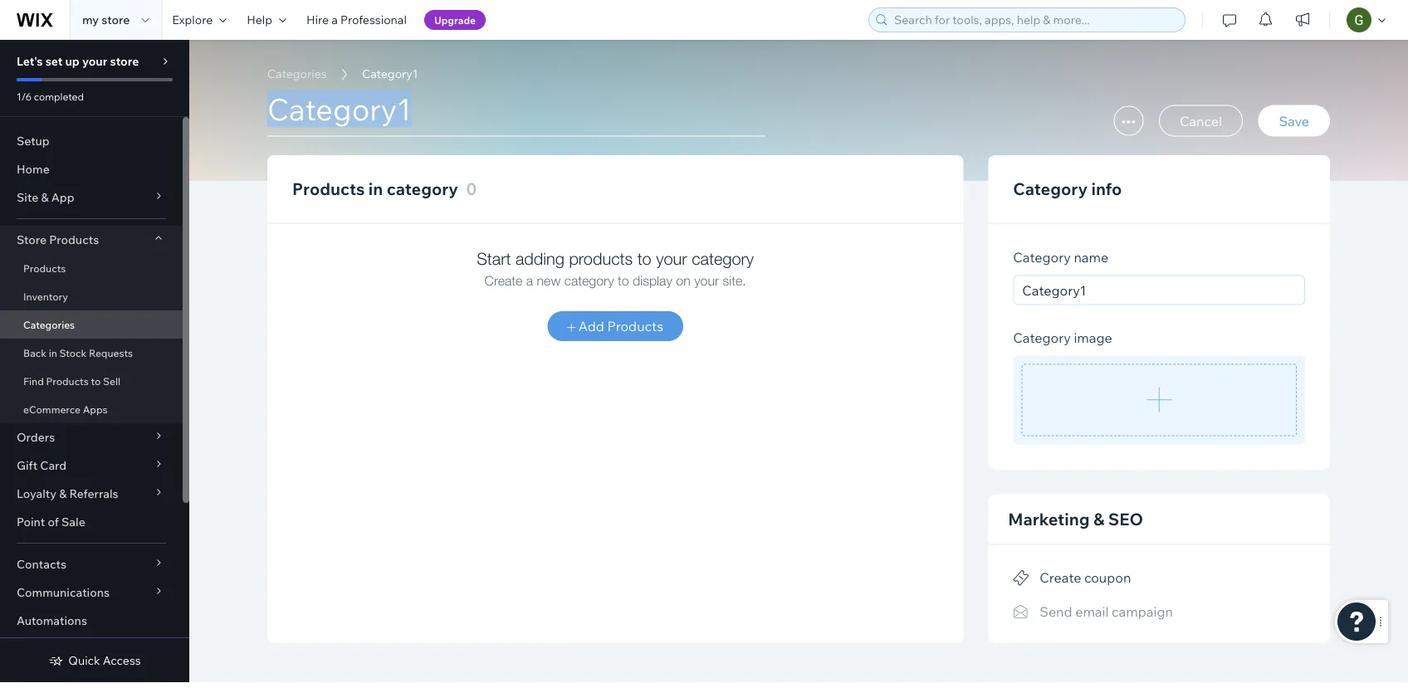 Task type: vqa. For each thing, say whether or not it's contained in the screenshot.
topmost Ads
no



Task type: describe. For each thing, give the bounding box(es) containing it.
communications
[[17, 586, 110, 600]]

up
[[65, 54, 80, 69]]

sale
[[61, 515, 85, 530]]

form containing products in category
[[189, 40, 1409, 684]]

store
[[17, 233, 47, 247]]

cancel
[[1180, 113, 1223, 129]]

send email campaign
[[1040, 604, 1174, 620]]

sidebar element
[[0, 40, 189, 684]]

loyalty
[[17, 487, 56, 501]]

orders
[[17, 430, 55, 445]]

gift card
[[17, 459, 67, 473]]

inventory link
[[0, 282, 183, 311]]

store products
[[17, 233, 99, 247]]

start adding products to your category create a new category to display on your site.
[[477, 249, 754, 289]]

category image
[[1014, 329, 1113, 346]]

quick
[[68, 654, 100, 668]]

0
[[466, 178, 477, 199]]

hire a professional link
[[297, 0, 417, 40]]

plus xs image
[[568, 324, 576, 332]]

of
[[48, 515, 59, 530]]

& for site
[[41, 190, 49, 205]]

hire
[[307, 12, 329, 27]]

new
[[537, 273, 561, 289]]

point
[[17, 515, 45, 530]]

orders button
[[0, 424, 183, 452]]

upgrade
[[434, 14, 476, 26]]

products link
[[0, 254, 183, 282]]

home
[[17, 162, 50, 177]]

0 horizontal spatial a
[[332, 12, 338, 27]]

to inside sidebar element
[[91, 375, 101, 388]]

site.
[[723, 273, 747, 289]]

Category name text field
[[1014, 275, 1306, 305]]

quick access button
[[48, 654, 141, 669]]

card
[[40, 459, 67, 473]]

my store
[[82, 12, 130, 27]]

Search for tools, apps, help & more... field
[[890, 8, 1180, 32]]

site & app
[[17, 190, 74, 205]]

home link
[[0, 155, 183, 184]]

coupon
[[1085, 570, 1132, 586]]

completed
[[34, 90, 84, 103]]

1 vertical spatial to
[[618, 273, 629, 289]]

1 horizontal spatial categories
[[267, 66, 327, 81]]

automations link
[[0, 607, 183, 635]]

let's set up your store
[[17, 54, 139, 69]]

email
[[1076, 604, 1109, 620]]

image
[[1074, 329, 1113, 346]]

categories inside sidebar element
[[23, 319, 75, 331]]

ecommerce
[[23, 403, 81, 416]]

upgrade button
[[424, 10, 486, 30]]

category for category image
[[1014, 329, 1071, 346]]

promote newsletter image
[[1014, 605, 1030, 620]]

professional
[[341, 12, 407, 27]]

back in stock requests link
[[0, 339, 183, 367]]

hire a professional
[[307, 12, 407, 27]]

display
[[633, 273, 673, 289]]

set
[[45, 54, 63, 69]]

communications button
[[0, 579, 183, 607]]

category name
[[1014, 249, 1109, 265]]

create inside the start adding products to your category create a new category to display on your site.
[[485, 273, 523, 289]]

category for category name
[[1014, 249, 1071, 265]]

site
[[17, 190, 38, 205]]

my
[[82, 12, 99, 27]]

inventory
[[23, 290, 68, 303]]

store products button
[[0, 226, 183, 254]]

campaign
[[1112, 604, 1174, 620]]

in for category
[[369, 178, 383, 199]]

create inside button
[[1040, 570, 1082, 586]]

loyalty & referrals
[[17, 487, 118, 501]]

categories link inside form
[[259, 66, 335, 82]]

find products to sell link
[[0, 367, 183, 395]]

your inside sidebar element
[[82, 54, 107, 69]]

marketing
[[1009, 509, 1090, 530]]

& for marketing
[[1094, 509, 1105, 530]]

1/6 completed
[[17, 90, 84, 103]]

a inside the start adding products to your category create a new category to display on your site.
[[526, 273, 533, 289]]

app
[[51, 190, 74, 205]]

0 horizontal spatial category
[[387, 178, 458, 199]]

send email campaign button
[[1014, 600, 1174, 623]]

contacts
[[17, 557, 66, 572]]

referrals
[[69, 487, 118, 501]]

add
[[579, 318, 605, 335]]

category info
[[1014, 178, 1123, 199]]

1 vertical spatial categories link
[[0, 311, 183, 339]]

create coupon
[[1040, 570, 1132, 586]]

1 vertical spatial category
[[692, 249, 754, 269]]

site & app button
[[0, 184, 183, 212]]

sell
[[103, 375, 121, 388]]

create coupon button
[[1014, 566, 1132, 589]]

ecommerce apps
[[23, 403, 108, 416]]

quick access
[[68, 654, 141, 668]]



Task type: locate. For each thing, give the bounding box(es) containing it.
0 vertical spatial store
[[102, 12, 130, 27]]

category up site.
[[692, 249, 754, 269]]

category
[[387, 178, 458, 199], [692, 249, 754, 269], [565, 273, 614, 289]]

0 vertical spatial create
[[485, 273, 523, 289]]

categories down inventory
[[23, 319, 75, 331]]

products
[[292, 178, 365, 199], [49, 233, 99, 247], [23, 262, 66, 275], [608, 318, 664, 335], [46, 375, 89, 388]]

create down start
[[485, 273, 523, 289]]

products for store products
[[49, 233, 99, 247]]

info
[[1092, 178, 1123, 199]]

gift
[[17, 459, 38, 473]]

in
[[369, 178, 383, 199], [49, 347, 57, 359]]

& right site
[[41, 190, 49, 205]]

& inside popup button
[[59, 487, 67, 501]]

name
[[1074, 249, 1109, 265]]

store down my store
[[110, 54, 139, 69]]

promote coupon image
[[1014, 571, 1030, 586]]

category left name
[[1014, 249, 1071, 265]]

to left sell
[[91, 375, 101, 388]]

a left new at the left top of page
[[526, 273, 533, 289]]

1 vertical spatial a
[[526, 273, 533, 289]]

access
[[103, 654, 141, 668]]

send
[[1040, 604, 1073, 620]]

1 vertical spatial in
[[49, 347, 57, 359]]

back
[[23, 347, 47, 359]]

categories link up back in stock requests on the bottom left of page
[[0, 311, 183, 339]]

create up the send
[[1040, 570, 1082, 586]]

let's
[[17, 54, 43, 69]]

2 vertical spatial category
[[565, 273, 614, 289]]

store inside sidebar element
[[110, 54, 139, 69]]

0 horizontal spatial create
[[485, 273, 523, 289]]

categories link
[[259, 66, 335, 82], [0, 311, 183, 339]]

products inside button
[[608, 318, 664, 335]]

to up the display
[[638, 249, 652, 269]]

help
[[247, 12, 273, 27]]

1 horizontal spatial create
[[1040, 570, 1082, 586]]

& right the loyalty
[[59, 487, 67, 501]]

1 horizontal spatial a
[[526, 273, 533, 289]]

in for stock
[[49, 347, 57, 359]]

add products button
[[548, 311, 684, 341]]

setup
[[17, 134, 50, 148]]

1 vertical spatial store
[[110, 54, 139, 69]]

0 vertical spatial in
[[369, 178, 383, 199]]

contacts button
[[0, 551, 183, 579]]

& inside dropdown button
[[41, 190, 49, 205]]

2 horizontal spatial your
[[695, 273, 719, 289]]

0 vertical spatial categories
[[267, 66, 327, 81]]

0 horizontal spatial your
[[82, 54, 107, 69]]

2 vertical spatial your
[[695, 273, 719, 289]]

category left info
[[1014, 178, 1088, 199]]

your right on
[[695, 273, 719, 289]]

ecommerce apps link
[[0, 395, 183, 424]]

1 horizontal spatial &
[[59, 487, 67, 501]]

1 category from the top
[[1014, 178, 1088, 199]]

1 vertical spatial &
[[59, 487, 67, 501]]

back in stock requests
[[23, 347, 133, 359]]

your up on
[[656, 249, 688, 269]]

2 horizontal spatial to
[[638, 249, 652, 269]]

save button
[[1259, 105, 1331, 137]]

0 horizontal spatial categories
[[23, 319, 75, 331]]

find
[[23, 375, 44, 388]]

category down products
[[565, 273, 614, 289]]

& left seo
[[1094, 509, 1105, 530]]

your right the up
[[82, 54, 107, 69]]

form
[[189, 40, 1409, 684]]

0 vertical spatial your
[[82, 54, 107, 69]]

products
[[569, 249, 633, 269]]

create
[[485, 273, 523, 289], [1040, 570, 1082, 586]]

in inside form
[[369, 178, 383, 199]]

save
[[1280, 113, 1310, 129]]

adding
[[516, 249, 565, 269]]

loyalty & referrals button
[[0, 480, 183, 508]]

store right my
[[102, 12, 130, 27]]

1 vertical spatial your
[[656, 249, 688, 269]]

0 vertical spatial category
[[1014, 178, 1088, 199]]

products for add products
[[608, 318, 664, 335]]

apps
[[83, 403, 108, 416]]

1 horizontal spatial category
[[565, 273, 614, 289]]

category left 0
[[387, 178, 458, 199]]

category1
[[362, 66, 418, 81]]

marketing & seo
[[1009, 509, 1144, 530]]

2 category from the top
[[1014, 249, 1071, 265]]

2 vertical spatial &
[[1094, 509, 1105, 530]]

1 horizontal spatial to
[[618, 273, 629, 289]]

2 horizontal spatial &
[[1094, 509, 1105, 530]]

setup link
[[0, 127, 183, 155]]

2 horizontal spatial category
[[692, 249, 754, 269]]

0 horizontal spatial categories link
[[0, 311, 183, 339]]

categories link down hire
[[259, 66, 335, 82]]

1 horizontal spatial your
[[656, 249, 688, 269]]

2 vertical spatial to
[[91, 375, 101, 388]]

your
[[82, 54, 107, 69], [656, 249, 688, 269], [695, 273, 719, 289]]

category for category info
[[1014, 178, 1088, 199]]

0 horizontal spatial to
[[91, 375, 101, 388]]

0 horizontal spatial in
[[49, 347, 57, 359]]

category left 'image'
[[1014, 329, 1071, 346]]

categories down hire
[[267, 66, 327, 81]]

products in category 0
[[292, 178, 477, 199]]

products inside 'link'
[[23, 262, 66, 275]]

to left the display
[[618, 273, 629, 289]]

1/6
[[17, 90, 32, 103]]

1 vertical spatial category
[[1014, 249, 1071, 265]]

in inside sidebar element
[[49, 347, 57, 359]]

0 vertical spatial category
[[387, 178, 458, 199]]

&
[[41, 190, 49, 205], [59, 487, 67, 501], [1094, 509, 1105, 530]]

cancel button
[[1160, 105, 1243, 137]]

seo
[[1109, 509, 1144, 530]]

0 vertical spatial &
[[41, 190, 49, 205]]

start
[[477, 249, 511, 269]]

store
[[102, 12, 130, 27], [110, 54, 139, 69]]

point of sale
[[17, 515, 85, 530]]

0 vertical spatial a
[[332, 12, 338, 27]]

products inside popup button
[[49, 233, 99, 247]]

1 vertical spatial create
[[1040, 570, 1082, 586]]

0 vertical spatial to
[[638, 249, 652, 269]]

3 category from the top
[[1014, 329, 1071, 346]]

help button
[[237, 0, 297, 40]]

1 vertical spatial categories
[[23, 319, 75, 331]]

categories
[[267, 66, 327, 81], [23, 319, 75, 331]]

& inside form
[[1094, 509, 1105, 530]]

0 vertical spatial categories link
[[259, 66, 335, 82]]

1 horizontal spatial in
[[369, 178, 383, 199]]

on
[[676, 273, 691, 289]]

& for loyalty
[[59, 487, 67, 501]]

2 vertical spatial category
[[1014, 329, 1071, 346]]

a right hire
[[332, 12, 338, 27]]

gift card button
[[0, 452, 183, 480]]

automations
[[17, 614, 87, 628]]

find products to sell
[[23, 375, 121, 388]]

Untitled Category text field
[[267, 90, 766, 137]]

point of sale link
[[0, 508, 183, 537]]

requests
[[89, 347, 133, 359]]

stock
[[59, 347, 87, 359]]

category
[[1014, 178, 1088, 199], [1014, 249, 1071, 265], [1014, 329, 1071, 346]]

add products
[[576, 318, 664, 335]]

0 horizontal spatial &
[[41, 190, 49, 205]]

1 horizontal spatial categories link
[[259, 66, 335, 82]]

explore
[[172, 12, 213, 27]]

products for find products to sell
[[46, 375, 89, 388]]



